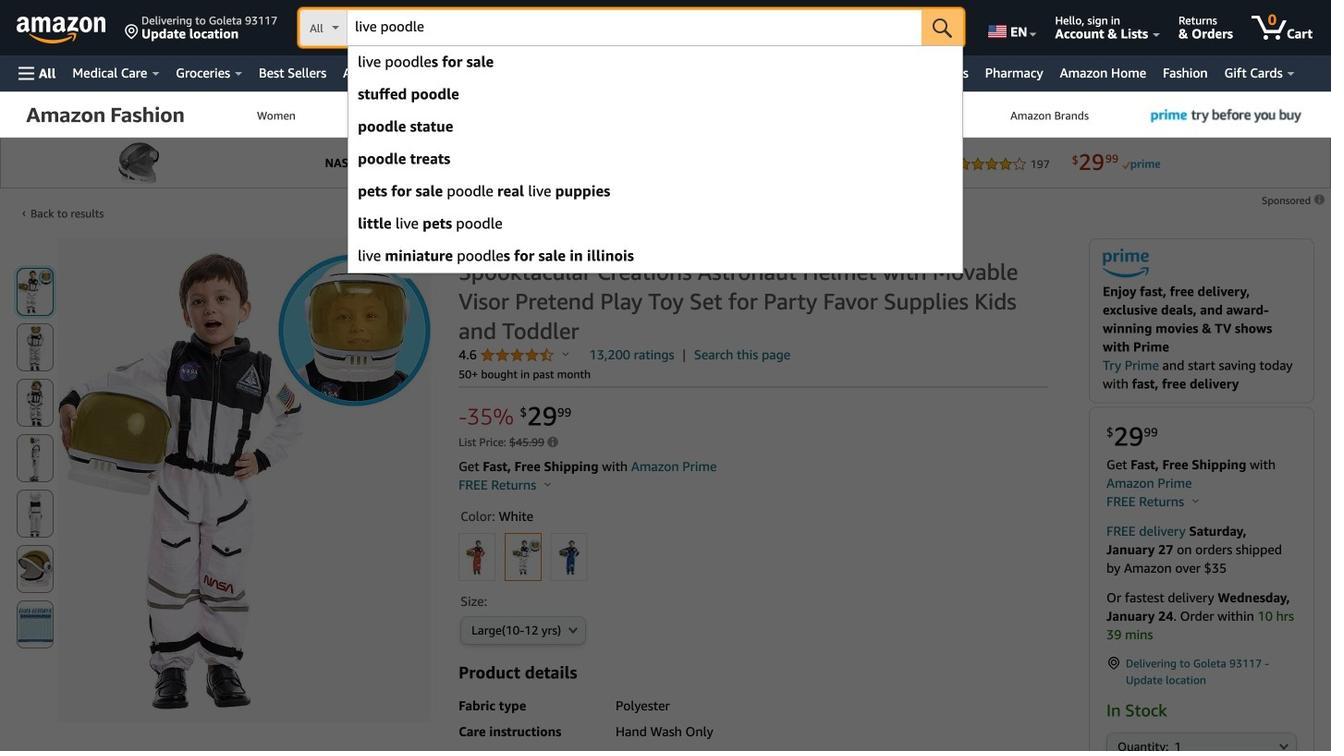 Task type: vqa. For each thing, say whether or not it's contained in the screenshot.
More digital items to explore
no



Task type: locate. For each thing, give the bounding box(es) containing it.
1 horizontal spatial dropdown image
[[1280, 743, 1289, 751]]

option group
[[453, 530, 1049, 585]]

dropdown image
[[569, 627, 578, 634], [1280, 743, 1289, 751]]

amazon prime logo image
[[1103, 249, 1150, 282]]

Search Amazon text field
[[348, 10, 922, 45]]

navigation navigation
[[0, 0, 1332, 274]]

0 vertical spatial dropdown image
[[569, 627, 578, 634]]

amazon fashion image
[[26, 92, 203, 139]]

none submit inside search field
[[922, 9, 964, 46]]

spooktacular creations astronaut helmet with movable visor pretend play toy set for party favor supplies kids and toddler image
[[58, 253, 431, 710]]

None submit
[[922, 9, 964, 46]]

0 horizontal spatial dropdown image
[[569, 627, 578, 634]]

None search field
[[300, 9, 964, 48]]

none search field inside navigation navigation
[[300, 9, 964, 48]]



Task type: describe. For each thing, give the bounding box(es) containing it.
prime try before you buy image
[[1143, 92, 1311, 138]]

1 vertical spatial dropdown image
[[1280, 743, 1289, 751]]

blue image
[[552, 535, 587, 581]]

amazon image
[[17, 17, 106, 44]]

white image
[[506, 535, 541, 581]]

orange image
[[460, 535, 495, 581]]



